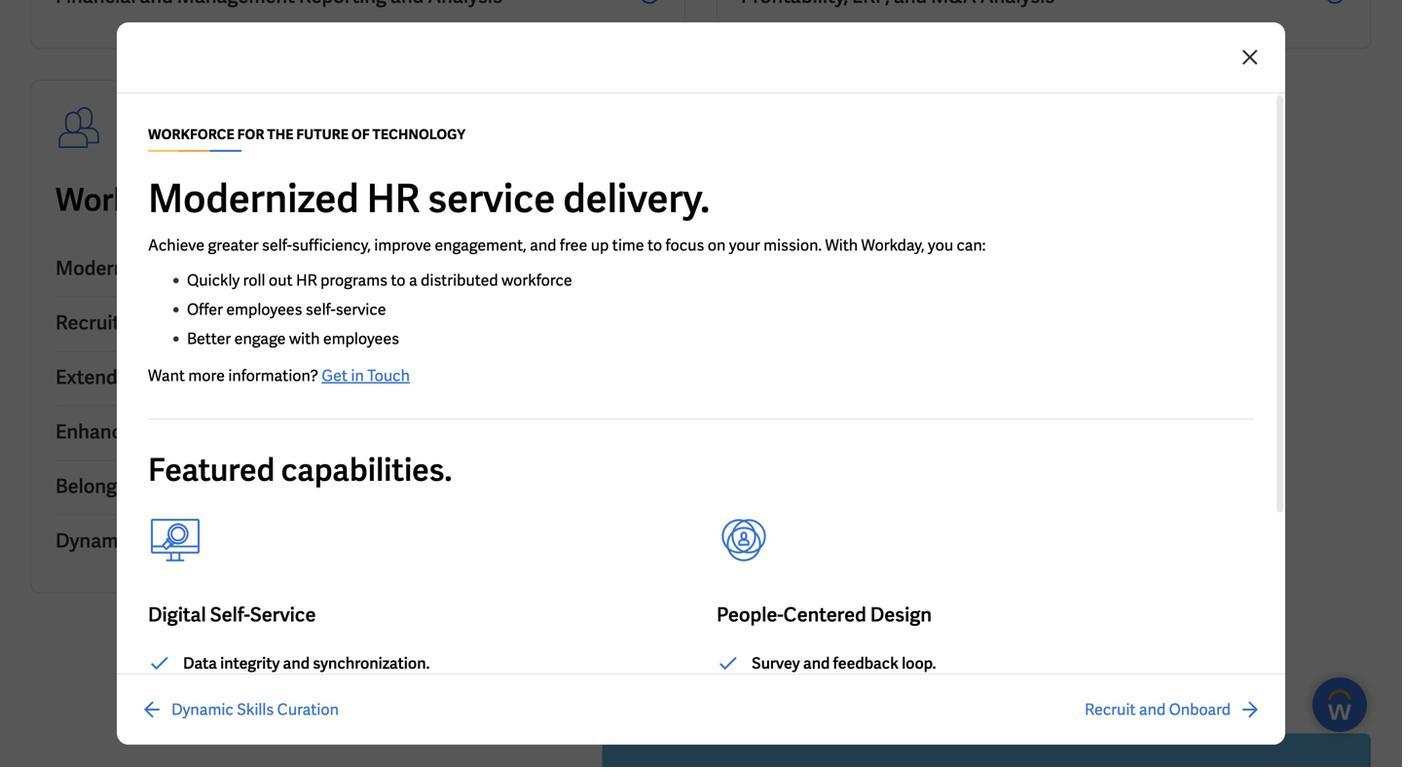 Task type: locate. For each thing, give the bounding box(es) containing it.
0 horizontal spatial recruit and onboard button
[[56, 297, 661, 352]]

1 horizontal spatial recruit and onboard button
[[1085, 698, 1262, 722]]

can:
[[957, 235, 986, 256]]

1 vertical spatial dynamic skills curation
[[171, 700, 339, 720]]

workforce down better
[[143, 365, 236, 390]]

modernized for modernized hr service delivery
[[56, 256, 161, 281]]

1 horizontal spatial self-
[[306, 299, 336, 320]]

dynamic skills curation down integrity
[[171, 700, 339, 720]]

onboard
[[161, 310, 239, 335], [1169, 700, 1231, 720]]

1 vertical spatial recruit
[[1085, 700, 1136, 720]]

to
[[648, 235, 662, 256], [391, 270, 406, 291]]

workforce up achieve
[[56, 180, 204, 220]]

0 horizontal spatial skills
[[138, 528, 185, 554]]

employee
[[148, 419, 234, 445]]

hr up improve
[[367, 173, 420, 224]]

0 vertical spatial recruit and onboard
[[56, 310, 239, 335]]

skills down integrity
[[237, 700, 274, 720]]

1 horizontal spatial dynamic
[[171, 700, 234, 720]]

1 horizontal spatial recruit and onboard
[[1085, 700, 1231, 720]]

enhanced
[[56, 419, 144, 445]]

recruit and onboard button
[[56, 297, 661, 352], [1085, 698, 1262, 722]]

workforce
[[56, 180, 204, 220], [143, 365, 236, 390]]

curation inside modernized hr service delivery. dialog
[[277, 700, 339, 720]]

programs
[[320, 270, 388, 291]]

service down programs on the left of the page
[[336, 299, 386, 320]]

0 vertical spatial modernized
[[148, 173, 359, 224]]

0 vertical spatial onboard
[[161, 310, 239, 335]]

0 vertical spatial workforce
[[56, 180, 204, 220]]

curation
[[188, 528, 266, 554], [277, 700, 339, 720]]

recruit and onboard button for modernized hr service delivery button
[[56, 297, 661, 352]]

1 horizontal spatial onboard
[[1169, 700, 1231, 720]]

1 horizontal spatial recruit
[[1085, 700, 1136, 720]]

feedback
[[833, 653, 899, 674]]

0 horizontal spatial recruit and onboard
[[56, 310, 239, 335]]

1 horizontal spatial hr
[[296, 270, 317, 291]]

service up data integrity and synchronization.
[[250, 602, 316, 628]]

up
[[591, 235, 609, 256]]

0 vertical spatial service
[[195, 256, 261, 281]]

hr right out
[[296, 270, 317, 291]]

0 horizontal spatial onboard
[[161, 310, 239, 335]]

1 vertical spatial service
[[336, 299, 386, 320]]

want more information? get in touch
[[148, 366, 410, 386]]

future
[[310, 180, 403, 220]]

employees
[[226, 299, 302, 320], [323, 329, 399, 349]]

recruit and onboard for recruit and onboard button within the modernized hr service delivery. dialog
[[1085, 700, 1231, 720]]

digital self-service
[[148, 602, 316, 628]]

belonging
[[56, 474, 144, 499]]

1 vertical spatial employees
[[323, 329, 399, 349]]

1 horizontal spatial curation
[[277, 700, 339, 720]]

service inside dialog
[[250, 602, 316, 628]]

get
[[322, 366, 348, 386]]

hr
[[367, 173, 420, 224], [165, 256, 192, 281], [296, 270, 317, 291]]

1 horizontal spatial skills
[[237, 700, 274, 720]]

curation down diversity at the left bottom of the page
[[188, 528, 266, 554]]

1 vertical spatial dynamic
[[171, 700, 234, 720]]

extended workforce management
[[56, 365, 358, 390]]

dynamic skills curation button
[[56, 516, 661, 569], [140, 698, 339, 722]]

hr inside button
[[165, 256, 192, 281]]

1 vertical spatial workforce
[[143, 365, 236, 390]]

1 horizontal spatial service
[[428, 173, 555, 224]]

the
[[256, 180, 304, 220]]

0 vertical spatial curation
[[188, 528, 266, 554]]

0 horizontal spatial to
[[391, 270, 406, 291]]

1 vertical spatial self-
[[306, 299, 336, 320]]

dynamic skills curation
[[56, 528, 266, 554], [171, 700, 339, 720]]

idc infobrief for tech image
[[602, 734, 1371, 767]]

your
[[729, 235, 760, 256]]

self- up out
[[262, 235, 292, 256]]

design
[[870, 602, 932, 628]]

touch
[[367, 366, 410, 386]]

recruit and onboard button for the bottom dynamic skills curation button
[[1085, 698, 1262, 722]]

dynamic skills curation button down integrity
[[140, 698, 339, 722]]

to left the a
[[391, 270, 406, 291]]

1 vertical spatial recruit and onboard button
[[1085, 698, 1262, 722]]

1 vertical spatial service
[[250, 602, 316, 628]]

curation down data integrity and synchronization.
[[277, 700, 339, 720]]

1 vertical spatial modernized
[[56, 256, 161, 281]]

dynamic
[[56, 528, 134, 554], [171, 700, 234, 720]]

management
[[240, 365, 358, 390]]

modernized inside dialog
[[148, 173, 359, 224]]

want
[[148, 366, 185, 386]]

recruit and onboard button inside modernized hr service delivery. dialog
[[1085, 698, 1262, 722]]

dynamic down data
[[171, 700, 234, 720]]

modernized
[[148, 173, 359, 224], [56, 256, 161, 281]]

service up the offer
[[195, 256, 261, 281]]

quickly
[[187, 270, 240, 291]]

0 vertical spatial recruit
[[56, 310, 120, 335]]

service up engagement, at the top left
[[428, 173, 555, 224]]

recruit and onboard
[[56, 310, 239, 335], [1085, 700, 1231, 720]]

synchronization.
[[313, 653, 430, 674]]

self-
[[262, 235, 292, 256], [306, 299, 336, 320]]

roll
[[243, 270, 265, 291]]

1 horizontal spatial employees
[[323, 329, 399, 349]]

greater
[[208, 235, 259, 256]]

integrity
[[220, 653, 280, 674]]

data
[[183, 653, 217, 674]]

1 vertical spatial skills
[[237, 700, 274, 720]]

recruit for recruit and onboard button within the modernized hr service delivery. dialog
[[1085, 700, 1136, 720]]

survey and feedback loop.
[[752, 653, 936, 674]]

to right time
[[648, 235, 662, 256]]

0 vertical spatial to
[[648, 235, 662, 256]]

hr inside quickly roll out hr programs to a distributed workforce offer employees self-service better engage with employees
[[296, 270, 317, 291]]

0 vertical spatial self-
[[262, 235, 292, 256]]

self- up with
[[306, 299, 336, 320]]

1 vertical spatial curation
[[277, 700, 339, 720]]

dynamic skills curation down belonging and diversity
[[56, 528, 266, 554]]

dynamic skills curation button down capabilities. on the bottom
[[56, 516, 661, 569]]

onboard inside modernized hr service delivery. dialog
[[1169, 700, 1231, 720]]

skills
[[138, 528, 185, 554], [237, 700, 274, 720]]

service inside button
[[195, 256, 261, 281]]

better
[[187, 329, 231, 349]]

0 horizontal spatial self-
[[262, 235, 292, 256]]

for
[[210, 180, 250, 220]]

of
[[409, 180, 437, 220]]

distributed
[[421, 270, 498, 291]]

employees up in
[[323, 329, 399, 349]]

centered
[[784, 602, 866, 628]]

0 vertical spatial service
[[428, 173, 555, 224]]

0 horizontal spatial hr
[[165, 256, 192, 281]]

workforce for the future of technology
[[148, 126, 465, 143]]

1 vertical spatial recruit and onboard
[[1085, 700, 1231, 720]]

hr up the offer
[[165, 256, 192, 281]]

employees up engage
[[226, 299, 302, 320]]

in
[[351, 366, 364, 386]]

service
[[428, 173, 555, 224], [336, 299, 386, 320]]

hr for service
[[367, 173, 420, 224]]

free
[[560, 235, 588, 256]]

recruit
[[56, 310, 120, 335], [1085, 700, 1136, 720]]

dynamic down belonging
[[56, 528, 134, 554]]

2 horizontal spatial hr
[[367, 173, 420, 224]]

1 vertical spatial to
[[391, 270, 406, 291]]

sufficiency,
[[292, 235, 371, 256]]

workforce inside button
[[143, 365, 236, 390]]

hr for service
[[165, 256, 192, 281]]

to inside quickly roll out hr programs to a distributed workforce offer employees self-service better engage with employees
[[391, 270, 406, 291]]

workforce
[[148, 126, 235, 143]]

capabilities.
[[281, 450, 452, 490]]

digital
[[148, 602, 206, 628]]

0 horizontal spatial dynamic
[[56, 528, 134, 554]]

modernized inside button
[[56, 256, 161, 281]]

delivery.
[[563, 173, 710, 224]]

diversity
[[185, 474, 264, 499]]

modernized hr service delivery button
[[56, 243, 661, 297]]

achieve greater self-sufficiency, improve engagement, and free up time to focus on your mission. with workday, you can:
[[148, 235, 989, 256]]

workforce
[[502, 270, 572, 291]]

service for hr
[[195, 256, 261, 281]]

0 horizontal spatial employees
[[226, 299, 302, 320]]

0 horizontal spatial service
[[336, 299, 386, 320]]

and
[[530, 235, 556, 256], [124, 310, 157, 335], [148, 474, 182, 499], [283, 653, 310, 674], [803, 653, 830, 674], [1139, 700, 1166, 720]]

modernized hr service delivery
[[56, 256, 338, 281]]

on
[[708, 235, 726, 256]]

1 vertical spatial onboard
[[1169, 700, 1231, 720]]

0 vertical spatial recruit and onboard button
[[56, 297, 661, 352]]

time
[[612, 235, 644, 256]]

mission.
[[764, 235, 822, 256]]

recruit and onboard inside modernized hr service delivery. dialog
[[1085, 700, 1231, 720]]

future
[[296, 126, 349, 143]]

recruit inside modernized hr service delivery. dialog
[[1085, 700, 1136, 720]]

0 vertical spatial dynamic skills curation button
[[56, 516, 661, 569]]

service
[[195, 256, 261, 281], [250, 602, 316, 628]]

0 horizontal spatial recruit
[[56, 310, 120, 335]]

recruit and onboard for recruit and onboard button for modernized hr service delivery button
[[56, 310, 239, 335]]

skills down belonging and diversity
[[138, 528, 185, 554]]



Task type: describe. For each thing, give the bounding box(es) containing it.
more
[[188, 366, 225, 386]]

belonging and diversity
[[56, 474, 264, 499]]

people-
[[717, 602, 784, 628]]

with
[[289, 329, 320, 349]]

people-centered design
[[717, 602, 932, 628]]

workforce for the future of technology
[[56, 180, 606, 220]]

enhanced employee experience
[[56, 419, 337, 445]]

self- inside quickly roll out hr programs to a distributed workforce offer employees self-service better engage with employees
[[306, 299, 336, 320]]

of
[[351, 126, 370, 143]]

delivery
[[265, 256, 338, 281]]

workday,
[[861, 235, 925, 256]]

for
[[237, 126, 264, 143]]

service inside quickly roll out hr programs to a distributed workforce offer employees self-service better engage with employees
[[336, 299, 386, 320]]

belonging and diversity button
[[56, 461, 661, 516]]

improve
[[374, 235, 431, 256]]

0 vertical spatial employees
[[226, 299, 302, 320]]

dynamic skills curation inside modernized hr service delivery. dialog
[[171, 700, 339, 720]]

get in touch link
[[322, 366, 410, 386]]

technology
[[372, 126, 465, 143]]

service for self-
[[250, 602, 316, 628]]

modernized hr service delivery.
[[148, 173, 710, 224]]

the
[[267, 126, 294, 143]]

loop.
[[902, 653, 936, 674]]

out
[[269, 270, 293, 291]]

featured
[[148, 450, 275, 490]]

modernized for modernized hr service delivery.
[[148, 173, 359, 224]]

0 vertical spatial dynamic
[[56, 528, 134, 554]]

engagement,
[[435, 235, 527, 256]]

engage
[[234, 329, 286, 349]]

focus
[[666, 235, 704, 256]]

featured capabilities.
[[148, 450, 452, 490]]

data integrity and synchronization.
[[183, 653, 430, 674]]

0 horizontal spatial curation
[[188, 528, 266, 554]]

achieve
[[148, 235, 205, 256]]

recruit for recruit and onboard button for modernized hr service delivery button
[[56, 310, 120, 335]]

a
[[409, 270, 418, 291]]

self-
[[210, 602, 250, 628]]

extended workforce management button
[[56, 352, 661, 407]]

extended
[[56, 365, 140, 390]]

0 vertical spatial skills
[[138, 528, 185, 554]]

dynamic inside modernized hr service delivery. dialog
[[171, 700, 234, 720]]

0 vertical spatial dynamic skills curation
[[56, 528, 266, 554]]

quickly roll out hr programs to a distributed workforce offer employees self-service better engage with employees
[[187, 270, 572, 349]]

skills inside modernized hr service delivery. dialog
[[237, 700, 274, 720]]

1 horizontal spatial to
[[648, 235, 662, 256]]

survey
[[752, 653, 800, 674]]

1 vertical spatial dynamic skills curation button
[[140, 698, 339, 722]]

with
[[825, 235, 858, 256]]

experience
[[238, 419, 337, 445]]

information?
[[228, 366, 318, 386]]

modernized hr service delivery. dialog
[[0, 0, 1402, 767]]

technology
[[444, 180, 606, 220]]

offer
[[187, 299, 223, 320]]

enhanced employee experience button
[[56, 407, 661, 461]]

you
[[928, 235, 953, 256]]



Task type: vqa. For each thing, say whether or not it's contained in the screenshot.
the leftmost the to
yes



